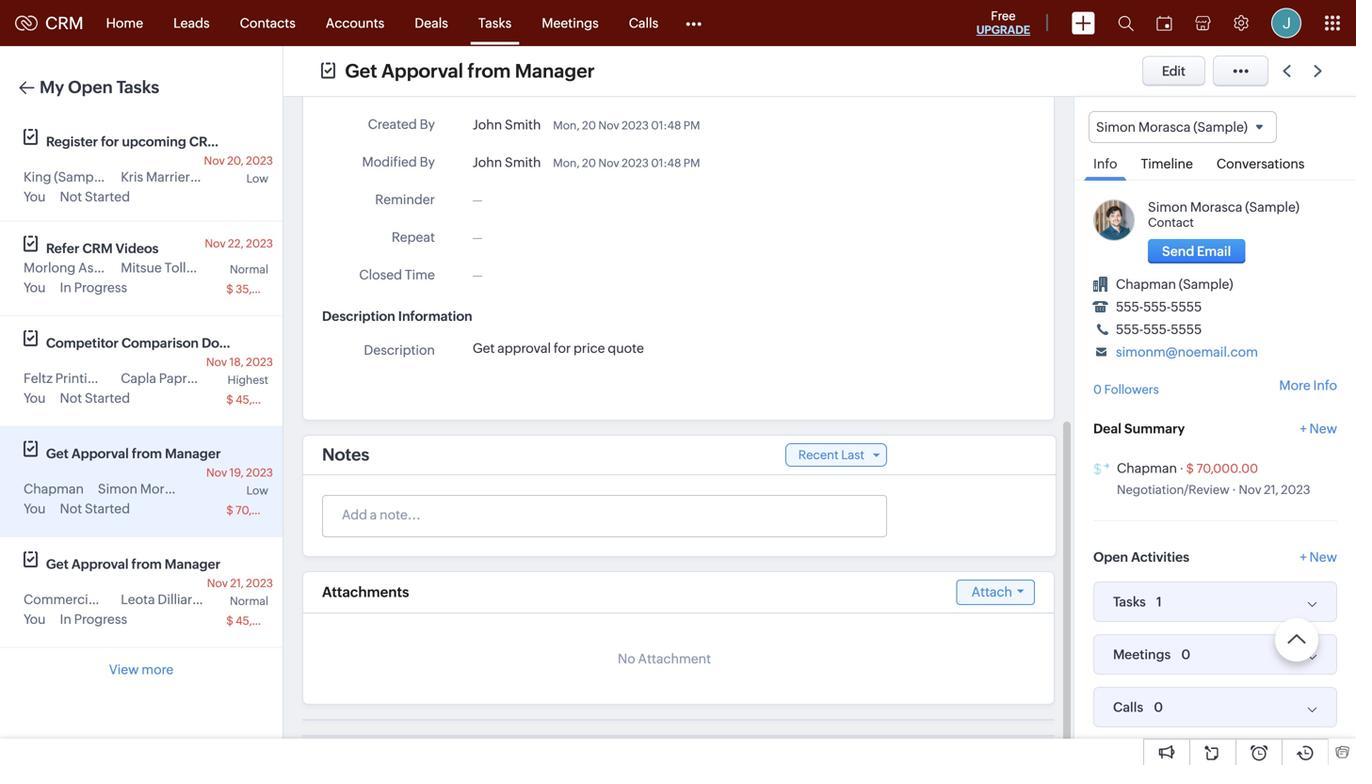 Task type: vqa. For each thing, say whether or not it's contained in the screenshot.


Task type: describe. For each thing, give the bounding box(es) containing it.
mon, for created by
[[553, 119, 580, 132]]

marrier
[[146, 170, 190, 185]]

crm link
[[15, 13, 83, 33]]

0 horizontal spatial simon
[[98, 482, 137, 497]]

0 vertical spatial ·
[[1180, 462, 1184, 476]]

closed time
[[359, 267, 435, 282]]

more
[[142, 663, 174, 678]]

1 555-555-5555 from the top
[[1116, 300, 1202, 315]]

contact
[[1148, 216, 1194, 230]]

Simon Morasca (Sample) field
[[1089, 111, 1277, 143]]

you for king (sample)
[[24, 189, 46, 204]]

dilliard
[[158, 592, 200, 608]]

morasca inside field
[[1139, 120, 1191, 135]]

you for feltz printing service
[[24, 391, 46, 406]]

morasca inside simon morasca (sample) contact
[[1190, 200, 1243, 215]]

upgrade
[[977, 24, 1030, 36]]

from for get apporval from manager
[[468, 60, 511, 82]]

description for description
[[364, 343, 435, 358]]

simon morasca (sample) link
[[1148, 200, 1300, 215]]

description for description information
[[322, 309, 395, 324]]

contacts link
[[225, 0, 311, 46]]

open activities
[[1094, 550, 1190, 565]]

get apporval from manager nov 19, 2023
[[46, 446, 273, 479]]

repeat
[[392, 230, 435, 245]]

mitsue
[[121, 260, 162, 275]]

leads link
[[158, 0, 225, 46]]

approval
[[71, 557, 129, 572]]

printing
[[55, 371, 104, 386]]

(sample) right dilliard
[[203, 592, 257, 608]]

my
[[40, 78, 64, 97]]

conversations link
[[1207, 143, 1314, 180]]

in progress for associates
[[60, 280, 127, 295]]

0 vertical spatial calls
[[629, 16, 659, 31]]

manager for get apporval from manager nov 19, 2023
[[165, 446, 221, 462]]

king
[[24, 170, 51, 185]]

last
[[841, 448, 865, 462]]

(sample) inside simon morasca (sample) contact
[[1245, 200, 1300, 215]]

0 vertical spatial meetings
[[542, 16, 599, 31]]

previous record image
[[1283, 65, 1291, 77]]

refer
[[46, 241, 79, 256]]

tollner
[[164, 260, 206, 275]]

chapman link
[[1117, 461, 1177, 476]]

3 started from the top
[[85, 502, 130, 517]]

chapman for (sample)
[[1116, 277, 1176, 292]]

negotiation/review
[[1117, 483, 1230, 497]]

profile element
[[1260, 0, 1313, 46]]

(sample) down register
[[54, 170, 108, 185]]

0 horizontal spatial simon morasca (sample)
[[98, 482, 249, 497]]

2023 inside "competitor comparison document nov 18, 2023"
[[246, 356, 273, 369]]

crm inside register for upcoming crm webinars nov 20, 2023
[[189, 134, 219, 149]]

price
[[574, 341, 605, 356]]

20 for created by
[[582, 119, 596, 132]]

morlong associates
[[24, 260, 144, 275]]

competitor comparison document nov 18, 2023
[[46, 336, 273, 369]]

$ for mitsue tollner (sample)
[[226, 283, 233, 296]]

description information
[[322, 309, 472, 324]]

2023 inside register for upcoming crm webinars nov 20, 2023
[[246, 154, 273, 167]]

information
[[398, 309, 472, 324]]

get for get apporval from manager nov 19, 2023
[[46, 446, 69, 462]]

capla
[[121, 371, 156, 386]]

get for get apporval from manager
[[345, 60, 377, 82]]

smith for created by
[[505, 117, 541, 132]]

kris marrier (sample)
[[121, 170, 247, 185]]

3 not from the top
[[60, 502, 82, 517]]

in for morlong
[[60, 280, 71, 295]]

1 vertical spatial 70,000.00
[[236, 504, 293, 517]]

1 horizontal spatial calls
[[1113, 700, 1144, 715]]

calls link
[[614, 0, 674, 46]]

normal for mitsue tollner (sample)
[[230, 263, 268, 276]]

more info
[[1279, 378, 1337, 393]]

by for created by
[[420, 117, 435, 132]]

35,000.00
[[236, 283, 293, 296]]

priority
[[391, 79, 435, 94]]

2 vertical spatial chapman
[[24, 482, 84, 497]]

1 vertical spatial meetings
[[1113, 648, 1171, 663]]

nov inside register for upcoming crm webinars nov 20, 2023
[[204, 154, 225, 167]]

chapman · $ 70,000.00 negotiation/review · nov 21, 2023
[[1117, 461, 1311, 497]]

not started for printing
[[60, 391, 130, 406]]

nov inside get apporval from manager nov 19, 2023
[[206, 467, 227, 479]]

deal summary
[[1094, 422, 1185, 437]]

simon morasca (sample) contact
[[1148, 200, 1300, 230]]

chapman for ·
[[1117, 461, 1177, 476]]

created
[[368, 117, 417, 132]]

chapman (sample) link
[[1116, 277, 1233, 292]]

not for (sample)
[[60, 189, 82, 204]]

$ 45,000.00 for capla paprocki (sample)
[[226, 394, 293, 406]]

quote
[[608, 341, 644, 356]]

01:48 for created by
[[651, 119, 681, 132]]

1 + from the top
[[1300, 422, 1307, 437]]

simon inside simon morasca (sample) contact
[[1148, 200, 1188, 215]]

you for commercial press
[[24, 612, 46, 627]]

(sample) down "20,"
[[193, 170, 247, 185]]

2 vertical spatial crm
[[82, 241, 113, 256]]

register
[[46, 134, 98, 149]]

1 vertical spatial for
[[554, 341, 571, 356]]

$ 45,000.00 for leota dilliard (sample)
[[226, 615, 293, 628]]

(sample) up simonm@noemail.com link
[[1179, 277, 1233, 292]]

approval
[[498, 341, 551, 356]]

capla paprocki (sample)
[[121, 371, 270, 386]]

paprocki
[[159, 371, 213, 386]]

1 vertical spatial open
[[1094, 550, 1128, 565]]

register for upcoming crm webinars nov 20, 2023
[[46, 134, 282, 167]]

closed
[[359, 267, 402, 282]]

attachments
[[322, 585, 409, 601]]

contacts
[[240, 16, 296, 31]]

0 for meetings
[[1181, 648, 1191, 663]]

0 horizontal spatial tasks
[[116, 78, 159, 97]]

normal for leota dilliard (sample)
[[230, 595, 268, 608]]

progress for press
[[74, 612, 127, 627]]

notes
[[322, 446, 370, 465]]

reminder
[[375, 192, 435, 207]]

get for get approval for price quote
[[473, 341, 495, 356]]

manager for get apporval from manager
[[515, 60, 595, 82]]

john smith for modified by
[[473, 155, 541, 170]]

0 horizontal spatial info
[[1094, 157, 1117, 172]]

timeline
[[1141, 157, 1193, 172]]

0 horizontal spatial open
[[68, 78, 113, 97]]

recent last
[[799, 448, 865, 462]]

70,000.00 inside chapman · $ 70,000.00 negotiation/review · nov 21, 2023
[[1197, 462, 1258, 476]]

view more
[[109, 663, 174, 678]]

(sample) down 19,
[[195, 482, 249, 497]]

2 555-555-5555 from the top
[[1116, 322, 1202, 337]]

$ for leota dilliard (sample)
[[226, 615, 233, 628]]

1 vertical spatial ·
[[1232, 483, 1236, 497]]

(sample) down 22,
[[209, 260, 263, 275]]

0 followers
[[1094, 383, 1159, 397]]

from for get approval from manager nov 21, 2023
[[131, 557, 162, 572]]

attachment
[[638, 652, 711, 667]]

followers
[[1104, 383, 1159, 397]]

more
[[1279, 378, 1311, 393]]

home link
[[91, 0, 158, 46]]

no attachment
[[618, 652, 711, 667]]

info link
[[1084, 143, 1127, 181]]

edit
[[1162, 64, 1186, 79]]

0 vertical spatial crm
[[45, 13, 83, 33]]

45,000.00 for leota dilliard (sample)
[[236, 615, 293, 628]]

recent
[[799, 448, 839, 462]]

nov inside get approval from manager nov 21, 2023
[[207, 577, 228, 590]]

get approval for price quote
[[473, 341, 644, 356]]

$ inside chapman · $ 70,000.00 negotiation/review · nov 21, 2023
[[1186, 462, 1194, 476]]

21, inside chapman · $ 70,000.00 negotiation/review · nov 21, 2023
[[1264, 483, 1279, 497]]

search image
[[1118, 15, 1134, 31]]

attach
[[972, 585, 1013, 600]]

nov 22, 2023
[[205, 237, 273, 250]]

more info link
[[1279, 378, 1337, 393]]

from for get apporval from manager nov 19, 2023
[[132, 446, 162, 462]]



Task type: locate. For each thing, give the bounding box(es) containing it.
simon morasca (sample) up timeline link
[[1096, 120, 1248, 135]]

0 vertical spatial 70,000.00
[[1197, 462, 1258, 476]]

simon up 'contact'
[[1148, 200, 1188, 215]]

calls
[[629, 16, 659, 31], [1113, 700, 1144, 715]]

mon, 20 nov 2023 01:48 pm for modified by
[[553, 157, 700, 169]]

manager
[[515, 60, 595, 82], [165, 446, 221, 462], [165, 557, 221, 572]]

not for printing
[[60, 391, 82, 406]]

$ 45,000.00 down leota dilliard (sample)
[[226, 615, 293, 628]]

1 mon, from the top
[[553, 119, 580, 132]]

0 vertical spatial simon morasca (sample)
[[1096, 120, 1248, 135]]

0 vertical spatial + new
[[1300, 422, 1337, 437]]

my open tasks
[[40, 78, 159, 97]]

None button
[[1148, 239, 1245, 264]]

started up approval
[[85, 502, 130, 517]]

0 vertical spatial john
[[473, 117, 502, 132]]

apporval down deals
[[381, 60, 463, 82]]

1 vertical spatial +
[[1300, 550, 1307, 565]]

2 horizontal spatial 0
[[1181, 648, 1191, 663]]

modified
[[362, 154, 417, 169]]

1 horizontal spatial simon morasca (sample)
[[1096, 120, 1248, 135]]

1 vertical spatial in
[[60, 612, 71, 627]]

attach link
[[957, 580, 1035, 605]]

tasks up get apporval from manager in the left top of the page
[[478, 16, 512, 31]]

king (sample)
[[24, 170, 108, 185]]

morasca down get apporval from manager nov 19, 2023
[[140, 482, 192, 497]]

2 smith from the top
[[505, 155, 541, 170]]

1 vertical spatial in progress
[[60, 612, 127, 627]]

tasks left 1
[[1113, 595, 1146, 610]]

0 vertical spatial started
[[85, 189, 130, 204]]

1 john smith from the top
[[473, 117, 541, 132]]

1 vertical spatial mon,
[[553, 157, 580, 169]]

low up '$ 70,000.00'
[[246, 485, 268, 497]]

not started up approval
[[60, 502, 130, 517]]

for inside register for upcoming crm webinars nov 20, 2023
[[101, 134, 119, 149]]

get down feltz
[[46, 446, 69, 462]]

2 horizontal spatial simon
[[1148, 200, 1188, 215]]

(sample) down conversations
[[1245, 200, 1300, 215]]

tasks up upcoming
[[116, 78, 159, 97]]

5555 down "chapman (sample)" link
[[1171, 300, 1202, 315]]

0 horizontal spatial for
[[101, 134, 119, 149]]

2023
[[622, 119, 649, 132], [246, 154, 273, 167], [622, 157, 649, 169], [246, 237, 273, 250], [246, 356, 273, 369], [246, 467, 273, 479], [1281, 483, 1311, 497], [246, 577, 273, 590]]

get down accounts
[[345, 60, 377, 82]]

0 vertical spatial morasca
[[1139, 120, 1191, 135]]

1 vertical spatial 21,
[[230, 577, 244, 590]]

videos
[[116, 241, 159, 256]]

from inside get apporval from manager nov 19, 2023
[[132, 446, 162, 462]]

you for morlong associates
[[24, 280, 46, 295]]

2 20 from the top
[[582, 157, 596, 169]]

progress for associates
[[74, 280, 127, 295]]

morasca
[[1139, 120, 1191, 135], [1190, 200, 1243, 215], [140, 482, 192, 497]]

simon up 'info' link
[[1096, 120, 1136, 135]]

not started
[[60, 189, 130, 204], [60, 391, 130, 406], [60, 502, 130, 517]]

leads
[[173, 16, 210, 31]]

1 vertical spatial smith
[[505, 155, 541, 170]]

45,000.00 for capla paprocki (sample)
[[236, 394, 293, 406]]

deal
[[1094, 422, 1122, 437]]

2 01:48 from the top
[[651, 157, 681, 169]]

1 low from the top
[[246, 172, 268, 185]]

2 pm from the top
[[684, 157, 700, 169]]

john smith for created by
[[473, 117, 541, 132]]

smith for modified by
[[505, 155, 541, 170]]

accounts
[[326, 16, 385, 31]]

0 vertical spatial from
[[468, 60, 511, 82]]

+ new link
[[1300, 422, 1337, 446]]

0 horizontal spatial 21,
[[230, 577, 244, 590]]

1 you from the top
[[24, 189, 46, 204]]

smith
[[505, 117, 541, 132], [505, 155, 541, 170]]

simon inside simon morasca (sample) field
[[1096, 120, 1136, 135]]

from up leota
[[131, 557, 162, 572]]

1 vertical spatial started
[[85, 391, 130, 406]]

2 horizontal spatial tasks
[[1113, 595, 1146, 610]]

(sample) down "18," at the top left
[[215, 371, 270, 386]]

chapman inside chapman · $ 70,000.00 negotiation/review · nov 21, 2023
[[1117, 461, 1177, 476]]

in progress
[[60, 280, 127, 295], [60, 612, 127, 627]]

1 horizontal spatial ·
[[1232, 483, 1236, 497]]

5555 up simonm@noemail.com
[[1171, 322, 1202, 337]]

manager up leota dilliard (sample)
[[165, 557, 221, 572]]

not up approval
[[60, 502, 82, 517]]

logo image
[[15, 16, 38, 31]]

2 vertical spatial started
[[85, 502, 130, 517]]

1 horizontal spatial tasks
[[478, 16, 512, 31]]

1 started from the top
[[85, 189, 130, 204]]

chapman up the negotiation/review at the bottom right of the page
[[1117, 461, 1177, 476]]

description down "closed"
[[322, 309, 395, 324]]

get inside get apporval from manager nov 19, 2023
[[46, 446, 69, 462]]

$ down leota dilliard (sample)
[[226, 615, 233, 628]]

1 45,000.00 from the top
[[236, 394, 293, 406]]

2 vertical spatial manager
[[165, 557, 221, 572]]

1 horizontal spatial simon
[[1096, 120, 1136, 135]]

create menu image
[[1072, 12, 1095, 34]]

started for printing
[[85, 391, 130, 406]]

555-555-5555
[[1116, 300, 1202, 315], [1116, 322, 1202, 337]]

45,000.00
[[236, 394, 293, 406], [236, 615, 293, 628]]

0 vertical spatial mon, 20 nov 2023 01:48 pm
[[553, 119, 700, 132]]

0 vertical spatial tasks
[[478, 16, 512, 31]]

0 vertical spatial 21,
[[1264, 483, 1279, 497]]

open
[[68, 78, 113, 97], [1094, 550, 1128, 565]]

0 vertical spatial john smith
[[473, 117, 541, 132]]

search element
[[1107, 0, 1145, 46]]

in progress down morlong associates
[[60, 280, 127, 295]]

normal up $ 35,000.00
[[230, 263, 268, 276]]

2 45,000.00 from the top
[[236, 615, 293, 628]]

info left timeline
[[1094, 157, 1117, 172]]

for left price
[[554, 341, 571, 356]]

20 for modified by
[[582, 157, 596, 169]]

1 not started from the top
[[60, 189, 130, 204]]

$ 70,000.00
[[226, 504, 293, 517]]

$ down highest
[[226, 394, 233, 406]]

commercial
[[24, 592, 99, 608]]

2 not started from the top
[[60, 391, 130, 406]]

1 progress from the top
[[74, 280, 127, 295]]

0 for calls
[[1154, 700, 1163, 715]]

modified by
[[362, 154, 435, 169]]

2 mon, 20 nov 2023 01:48 pm from the top
[[553, 157, 700, 169]]

in down morlong
[[60, 280, 71, 295]]

low down webinars
[[246, 172, 268, 185]]

20,
[[227, 154, 244, 167]]

0 vertical spatial 555-555-5555
[[1116, 300, 1202, 315]]

manager inside get apporval from manager nov 19, 2023
[[165, 446, 221, 462]]

+
[[1300, 422, 1307, 437], [1300, 550, 1307, 565]]

nov inside chapman · $ 70,000.00 negotiation/review · nov 21, 2023
[[1239, 483, 1262, 497]]

0 vertical spatial low
[[246, 172, 268, 185]]

1 vertical spatial apporval
[[71, 446, 129, 462]]

1 vertical spatial 20
[[582, 157, 596, 169]]

$ left 35,000.00
[[226, 283, 233, 296]]

0 vertical spatial 0
[[1094, 383, 1102, 397]]

simon morasca (sample) inside simon morasca (sample) field
[[1096, 120, 1248, 135]]

2 you from the top
[[24, 280, 46, 295]]

in progress down commercial press
[[60, 612, 127, 627]]

01:48 for modified by
[[651, 157, 681, 169]]

(sample) inside field
[[1194, 120, 1248, 135]]

not down printing
[[60, 391, 82, 406]]

2023 inside get approval from manager nov 21, 2023
[[246, 577, 273, 590]]

commercial press
[[24, 592, 134, 608]]

profile image
[[1272, 8, 1302, 38]]

18,
[[229, 356, 244, 369]]

45,000.00 down leota dilliard (sample)
[[236, 615, 293, 628]]

0 vertical spatial 45,000.00
[[236, 394, 293, 406]]

1 vertical spatial john smith
[[473, 155, 541, 170]]

you for chapman
[[24, 502, 46, 517]]

get up commercial
[[46, 557, 69, 572]]

by right created
[[420, 117, 435, 132]]

1 normal from the top
[[230, 263, 268, 276]]

70,000.00 down 19,
[[236, 504, 293, 517]]

crm up kris marrier (sample)
[[189, 134, 219, 149]]

not
[[60, 189, 82, 204], [60, 391, 82, 406], [60, 502, 82, 517]]

· right the negotiation/review at the bottom right of the page
[[1232, 483, 1236, 497]]

1 horizontal spatial meetings
[[1113, 648, 1171, 663]]

started
[[85, 189, 130, 204], [85, 391, 130, 406], [85, 502, 130, 517]]

0 vertical spatial pm
[[684, 119, 700, 132]]

1 john from the top
[[473, 117, 502, 132]]

not started for (sample)
[[60, 189, 130, 204]]

mitsue tollner (sample)
[[121, 260, 263, 275]]

get for get approval from manager nov 21, 2023
[[46, 557, 69, 572]]

1 pm from the top
[[684, 119, 700, 132]]

1 01:48 from the top
[[651, 119, 681, 132]]

highest
[[228, 374, 268, 387]]

next record image
[[1314, 65, 1326, 77]]

2 john from the top
[[473, 155, 502, 170]]

nov inside "competitor comparison document nov 18, 2023"
[[206, 356, 227, 369]]

john down get apporval from manager in the left top of the page
[[473, 117, 502, 132]]

edit button
[[1142, 56, 1206, 86]]

from inside get approval from manager nov 21, 2023
[[131, 557, 162, 572]]

1 smith from the top
[[505, 117, 541, 132]]

1 vertical spatial tasks
[[116, 78, 159, 97]]

1 $ 45,000.00 from the top
[[226, 394, 293, 406]]

manager down capla paprocki (sample)
[[165, 446, 221, 462]]

0 horizontal spatial calls
[[629, 16, 659, 31]]

555-555-5555 down "chapman (sample)" link
[[1116, 300, 1202, 315]]

2 vertical spatial from
[[131, 557, 162, 572]]

feltz printing service
[[24, 371, 152, 386]]

2023 inside get apporval from manager nov 19, 2023
[[246, 467, 273, 479]]

0 vertical spatial 20
[[582, 119, 596, 132]]

normal right dilliard
[[230, 595, 268, 608]]

555-555-5555 up simonm@noemail.com
[[1116, 322, 1202, 337]]

mon,
[[553, 119, 580, 132], [553, 157, 580, 169]]

free upgrade
[[977, 9, 1030, 36]]

associates
[[78, 260, 144, 275]]

1 vertical spatial info
[[1313, 378, 1337, 393]]

$ up the negotiation/review at the bottom right of the page
[[1186, 462, 1194, 476]]

1 vertical spatial mon, 20 nov 2023 01:48 pm
[[553, 157, 700, 169]]

3 not started from the top
[[60, 502, 130, 517]]

meetings left calls link
[[542, 16, 599, 31]]

simon morasca (sample) down get apporval from manager nov 19, 2023
[[98, 482, 249, 497]]

apporval for get apporval from manager
[[381, 60, 463, 82]]

01:48
[[651, 119, 681, 132], [651, 157, 681, 169]]

john
[[473, 117, 502, 132], [473, 155, 502, 170]]

not started down feltz printing service
[[60, 391, 130, 406]]

·
[[1180, 462, 1184, 476], [1232, 483, 1236, 497]]

john right modified by
[[473, 155, 502, 170]]

description down "description information"
[[364, 343, 435, 358]]

no
[[618, 652, 635, 667]]

chapman down 'contact'
[[1116, 277, 1176, 292]]

from down tasks "link"
[[468, 60, 511, 82]]

morlong
[[24, 260, 76, 275]]

2 normal from the top
[[230, 595, 268, 608]]

in progress for press
[[60, 612, 127, 627]]

21, inside get approval from manager nov 21, 2023
[[230, 577, 244, 590]]

tasks link
[[463, 0, 527, 46]]

manager down meetings link
[[515, 60, 595, 82]]

2 vertical spatial simon
[[98, 482, 137, 497]]

apporval for get apporval from manager nov 19, 2023
[[71, 446, 129, 462]]

(sample)
[[1194, 120, 1248, 135], [54, 170, 108, 185], [193, 170, 247, 185], [1245, 200, 1300, 215], [209, 260, 263, 275], [1179, 277, 1233, 292], [215, 371, 270, 386], [195, 482, 249, 497], [203, 592, 257, 608]]

0 vertical spatial chapman
[[1116, 277, 1176, 292]]

2023 inside chapman · $ 70,000.00 negotiation/review · nov 21, 2023
[[1281, 483, 1311, 497]]

1 new from the top
[[1310, 422, 1337, 437]]

john for modified by
[[473, 155, 502, 170]]

$ down 19,
[[226, 504, 233, 517]]

deals
[[415, 16, 448, 31]]

not down king (sample)
[[60, 189, 82, 204]]

0 vertical spatial 5555
[[1171, 300, 1202, 315]]

webinars
[[222, 134, 282, 149]]

(sample) up conversations link
[[1194, 120, 1248, 135]]

21,
[[1264, 483, 1279, 497], [230, 577, 244, 590]]

2 + from the top
[[1300, 550, 1307, 565]]

1 vertical spatial low
[[246, 485, 268, 497]]

home
[[106, 16, 143, 31]]

deals link
[[400, 0, 463, 46]]

0 vertical spatial description
[[322, 309, 395, 324]]

meetings link
[[527, 0, 614, 46]]

1 horizontal spatial for
[[554, 341, 571, 356]]

$ for capla paprocki (sample)
[[226, 394, 233, 406]]

progress down "press"
[[74, 612, 127, 627]]

2 in progress from the top
[[60, 612, 127, 627]]

apporval inside get apporval from manager nov 19, 2023
[[71, 446, 129, 462]]

2 vertical spatial morasca
[[140, 482, 192, 497]]

1 vertical spatial + new
[[1300, 550, 1337, 565]]

2 + new from the top
[[1300, 550, 1337, 565]]

1 vertical spatial crm
[[189, 134, 219, 149]]

1 vertical spatial 01:48
[[651, 157, 681, 169]]

0 horizontal spatial ·
[[1180, 462, 1184, 476]]

mon, for modified by
[[553, 157, 580, 169]]

new inside + new link
[[1310, 422, 1337, 437]]

0 vertical spatial smith
[[505, 117, 541, 132]]

john for created by
[[473, 117, 502, 132]]

2 not from the top
[[60, 391, 82, 406]]

simonm@noemail.com link
[[1116, 345, 1258, 360]]

for
[[101, 134, 119, 149], [554, 341, 571, 356]]

0 horizontal spatial 70,000.00
[[236, 504, 293, 517]]

0 vertical spatial not started
[[60, 189, 130, 204]]

started down feltz printing service
[[85, 391, 130, 406]]

$ for simon morasca (sample)
[[226, 504, 233, 517]]

70,000.00 up the negotiation/review at the bottom right of the page
[[1197, 462, 1258, 476]]

Add a note... field
[[323, 506, 885, 524]]

1 vertical spatial $ 45,000.00
[[226, 615, 293, 628]]

1 vertical spatial manager
[[165, 446, 221, 462]]

1 vertical spatial 45,000.00
[[236, 615, 293, 628]]

2 5555 from the top
[[1171, 322, 1202, 337]]

tasks inside "link"
[[478, 16, 512, 31]]

0 vertical spatial +
[[1300, 422, 1307, 437]]

2 low from the top
[[246, 485, 268, 497]]

2 $ 45,000.00 from the top
[[226, 615, 293, 628]]

pm for modified by
[[684, 157, 700, 169]]

+ new
[[1300, 422, 1337, 437], [1300, 550, 1337, 565]]

from down capla
[[132, 446, 162, 462]]

started down kris
[[85, 189, 130, 204]]

0 vertical spatial not
[[60, 189, 82, 204]]

1 horizontal spatial 0
[[1154, 700, 1163, 715]]

1 vertical spatial chapman
[[1117, 461, 1177, 476]]

$ 45,000.00 down highest
[[226, 394, 293, 406]]

2 new from the top
[[1310, 550, 1337, 565]]

1 vertical spatial morasca
[[1190, 200, 1243, 215]]

1 vertical spatial calls
[[1113, 700, 1144, 715]]

morasca up timeline link
[[1139, 120, 1191, 135]]

0 vertical spatial new
[[1310, 422, 1337, 437]]

mon, 20 nov 2023 01:48 pm for created by
[[553, 119, 700, 132]]

1 vertical spatial pm
[[684, 157, 700, 169]]

1 5555 from the top
[[1171, 300, 1202, 315]]

time
[[405, 267, 435, 282]]

· up the negotiation/review at the bottom right of the page
[[1180, 462, 1184, 476]]

create menu element
[[1061, 0, 1107, 46]]

5 you from the top
[[24, 612, 46, 627]]

1 by from the top
[[420, 117, 435, 132]]

22,
[[228, 237, 244, 250]]

get left approval
[[473, 341, 495, 356]]

2 john smith from the top
[[473, 155, 541, 170]]

manager for get approval from manager nov 21, 2023
[[165, 557, 221, 572]]

2 mon, from the top
[[553, 157, 580, 169]]

0 vertical spatial manager
[[515, 60, 595, 82]]

0 vertical spatial mon,
[[553, 119, 580, 132]]

calendar image
[[1157, 16, 1173, 31]]

by for modified by
[[420, 154, 435, 169]]

chapman up approval
[[24, 482, 84, 497]]

crm up associates
[[82, 241, 113, 256]]

competitor
[[46, 336, 119, 351]]

summary
[[1125, 422, 1185, 437]]

$ 45,000.00
[[226, 394, 293, 406], [226, 615, 293, 628]]

19,
[[229, 467, 244, 479]]

0
[[1094, 383, 1102, 397], [1181, 648, 1191, 663], [1154, 700, 1163, 715]]

meetings down 1
[[1113, 648, 1171, 663]]

chapman (sample)
[[1116, 277, 1233, 292]]

leota
[[121, 592, 155, 608]]

feltz
[[24, 371, 53, 386]]

0 vertical spatial normal
[[230, 263, 268, 276]]

pm for created by
[[684, 119, 700, 132]]

free
[[991, 9, 1016, 23]]

comparison
[[121, 336, 199, 351]]

for right register
[[101, 134, 119, 149]]

started for (sample)
[[85, 189, 130, 204]]

open right my
[[68, 78, 113, 97]]

low for kris marrier (sample)
[[246, 172, 268, 185]]

open left activities
[[1094, 550, 1128, 565]]

4 you from the top
[[24, 502, 46, 517]]

3 you from the top
[[24, 391, 46, 406]]

1 horizontal spatial apporval
[[381, 60, 463, 82]]

manager inside get approval from manager nov 21, 2023
[[165, 557, 221, 572]]

info right more
[[1313, 378, 1337, 393]]

1 vertical spatial normal
[[230, 595, 268, 608]]

in for commercial
[[60, 612, 71, 627]]

low for simon morasca (sample)
[[246, 485, 268, 497]]

1 horizontal spatial info
[[1313, 378, 1337, 393]]

conversations
[[1217, 157, 1305, 172]]

20
[[582, 119, 596, 132], [582, 157, 596, 169]]

simon down get apporval from manager nov 19, 2023
[[98, 482, 137, 497]]

1 horizontal spatial open
[[1094, 550, 1128, 565]]

tasks
[[478, 16, 512, 31], [116, 78, 159, 97], [1113, 595, 1146, 610]]

2 progress from the top
[[74, 612, 127, 627]]

1 in progress from the top
[[60, 280, 127, 295]]

1 in from the top
[[60, 280, 71, 295]]

0 vertical spatial for
[[101, 134, 119, 149]]

2 in from the top
[[60, 612, 71, 627]]

0 vertical spatial progress
[[74, 280, 127, 295]]

2 started from the top
[[85, 391, 130, 406]]

progress down associates
[[74, 280, 127, 295]]

2 by from the top
[[420, 154, 435, 169]]

555-
[[1116, 300, 1144, 315], [1144, 300, 1171, 315], [1116, 322, 1144, 337], [1144, 322, 1171, 337]]

1 vertical spatial simon morasca (sample)
[[98, 482, 249, 497]]

0 vertical spatial in progress
[[60, 280, 127, 295]]

simon
[[1096, 120, 1136, 135], [1148, 200, 1188, 215], [98, 482, 137, 497]]

document
[[202, 336, 268, 351]]

morasca up 'contact'
[[1190, 200, 1243, 215]]

get approval from manager nov 21, 2023
[[46, 557, 273, 590]]

press
[[101, 592, 134, 608]]

1 horizontal spatial 21,
[[1264, 483, 1279, 497]]

0 vertical spatial in
[[60, 280, 71, 295]]

in down commercial
[[60, 612, 71, 627]]

1 20 from the top
[[582, 119, 596, 132]]

john smith
[[473, 117, 541, 132], [473, 155, 541, 170]]

not started down king (sample)
[[60, 189, 130, 204]]

0 vertical spatial 01:48
[[651, 119, 681, 132]]

0 vertical spatial open
[[68, 78, 113, 97]]

0 horizontal spatial 0
[[1094, 383, 1102, 397]]

45,000.00 down highest
[[236, 394, 293, 406]]

2 vertical spatial not
[[60, 502, 82, 517]]

Other Modules field
[[674, 8, 714, 38]]

1 not from the top
[[60, 189, 82, 204]]

activities
[[1131, 550, 1190, 565]]

1 + new from the top
[[1300, 422, 1337, 437]]

apporval down feltz printing service
[[71, 446, 129, 462]]

get inside get approval from manager nov 21, 2023
[[46, 557, 69, 572]]

chapman
[[1116, 277, 1176, 292], [1117, 461, 1177, 476], [24, 482, 84, 497]]

by right modified
[[420, 154, 435, 169]]

kris
[[121, 170, 143, 185]]

1 vertical spatial from
[[132, 446, 162, 462]]

crm right logo
[[45, 13, 83, 33]]

2 vertical spatial tasks
[[1113, 595, 1146, 610]]

1 mon, 20 nov 2023 01:48 pm from the top
[[553, 119, 700, 132]]



